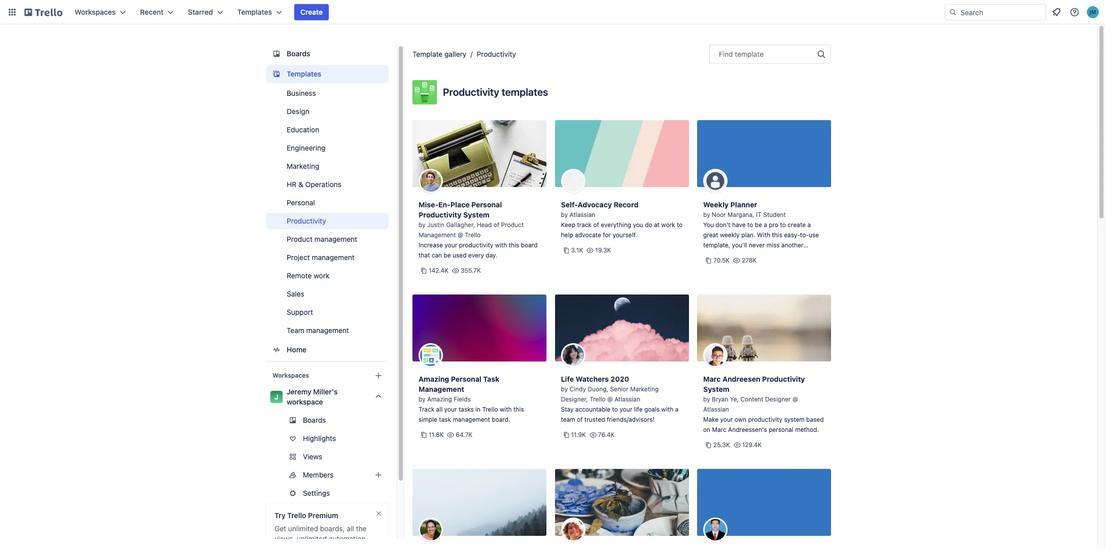 Task type: vqa. For each thing, say whether or not it's contained in the screenshot.
11.8k
yes



Task type: describe. For each thing, give the bounding box(es) containing it.
project management link
[[266, 250, 389, 266]]

search image
[[949, 8, 957, 16]]

system inside the 'mise-en-place personal productivity system by justin gallagher, head of product management @ trello increase your productivity with this board that can be used every day.'
[[463, 211, 490, 219]]

remote work
[[287, 272, 330, 280]]

2020
[[611, 375, 629, 384]]

Search field
[[957, 5, 1046, 20]]

project management
[[287, 253, 355, 262]]

head
[[477, 221, 492, 229]]

1 vertical spatial marc
[[712, 426, 727, 434]]

129.4k
[[742, 442, 762, 449]]

design
[[287, 107, 310, 116]]

this inside weekly planner by noor margana, it student you don't have to be a pro to create a great weekly plan. with this easy-to-use template, you'll never miss another deadline again!
[[772, 231, 783, 239]]

productivity up 'product management'
[[287, 217, 326, 225]]

have
[[732, 221, 746, 229]]

settings
[[303, 489, 330, 498]]

work inside the self-advocacy record by atlassian keep track of everything you do at work to help advocate for yourself.
[[662, 221, 675, 229]]

this inside the 'mise-en-place personal productivity system by justin gallagher, head of product management @ trello increase your productivity with this board that can be used every day.'
[[509, 242, 519, 249]]

management for team management
[[306, 326, 349, 335]]

education
[[287, 125, 319, 134]]

atlassian inside the self-advocacy record by atlassian keep track of everything you do at work to help advocate for yourself.
[[570, 211, 596, 219]]

your inside marc andreesen productivity system by bryan ye, content designer @ atlassian make your own productivity system based on marc andreessen's personal method.
[[721, 416, 733, 424]]

yourself.
[[613, 231, 637, 239]]

boards link for home
[[266, 45, 389, 63]]

be inside weekly planner by noor margana, it student you don't have to be a pro to create a great weekly plan. with this easy-to-use template, you'll never miss another deadline again!
[[755, 221, 762, 229]]

jeremy
[[287, 388, 312, 396]]

template
[[413, 50, 443, 58]]

engineering
[[287, 144, 326, 152]]

more.
[[289, 545, 307, 550]]

with for life watchers 2020
[[662, 406, 674, 414]]

planner
[[731, 200, 758, 209]]

product inside the 'mise-en-place personal productivity system by justin gallagher, head of product management @ trello increase your productivity with this board that can be used every day.'
[[501, 221, 524, 229]]

don't
[[716, 221, 731, 229]]

method.
[[795, 426, 819, 434]]

weekly
[[704, 200, 729, 209]]

views link
[[266, 449, 399, 465]]

of inside life watchers 2020 by cindy duong, senior marketing designer, trello @ atlassian stay accountable to your life goals with a team of trusted friends/advisors!
[[577, 416, 583, 424]]

0 vertical spatial amazing
[[419, 375, 449, 384]]

use
[[809, 231, 819, 239]]

can
[[432, 252, 442, 259]]

andreessen's
[[728, 426, 767, 434]]

justin
[[427, 221, 445, 229]]

create button
[[294, 4, 329, 20]]

open information menu image
[[1070, 7, 1080, 17]]

fields
[[454, 396, 471, 404]]

personal inside "link"
[[287, 198, 315, 207]]

remote
[[287, 272, 312, 280]]

board.
[[492, 416, 510, 424]]

stay
[[561, 406, 574, 414]]

0 horizontal spatial marketing
[[287, 162, 319, 171]]

weekly
[[720, 231, 740, 239]]

be inside the 'mise-en-place personal productivity system by justin gallagher, head of product management @ trello increase your productivity with this board that can be used every day.'
[[444, 252, 451, 259]]

based
[[807, 416, 824, 424]]

templates inside popup button
[[237, 8, 272, 16]]

recent
[[140, 8, 164, 16]]

3.1k
[[571, 247, 583, 254]]

and
[[275, 545, 287, 550]]

1 horizontal spatial templates
[[287, 70, 321, 78]]

workspaces button
[[69, 4, 132, 20]]

noor
[[712, 211, 726, 219]]

great
[[704, 231, 719, 239]]

productivity icon image
[[413, 80, 437, 105]]

to inside the self-advocacy record by atlassian keep track of everything you do at work to help advocate for yourself.
[[677, 221, 683, 229]]

cherry jeffs, creative practice coach + mixed-media artist image
[[561, 518, 585, 543]]

boards link for views
[[266, 413, 389, 429]]

find template
[[719, 50, 764, 58]]

simple
[[419, 416, 437, 424]]

forward image
[[387, 488, 399, 500]]

another
[[782, 242, 804, 249]]

by inside the 'mise-en-place personal productivity system by justin gallagher, head of product management @ trello increase your productivity with this board that can be used every day.'
[[419, 221, 426, 229]]

atlassian inside marc andreesen productivity system by bryan ye, content designer @ atlassian make your own productivity system based on marc andreessen's personal method.
[[704, 406, 729, 414]]

a inside life watchers 2020 by cindy duong, senior marketing designer, trello @ atlassian stay accountable to your life goals with a team of trusted friends/advisors!
[[675, 406, 679, 414]]

again!
[[730, 252, 747, 259]]

&
[[298, 180, 303, 189]]

management inside the 'mise-en-place personal productivity system by justin gallagher, head of product management @ trello increase your productivity with this board that can be used every day.'
[[419, 231, 456, 239]]

1 vertical spatial workspaces
[[273, 372, 309, 380]]

starred button
[[182, 4, 229, 20]]

the
[[356, 525, 367, 533]]

justin gallagher, head of product management @ trello image
[[419, 169, 443, 193]]

it
[[756, 211, 762, 219]]

views,
[[275, 535, 295, 544]]

student
[[764, 211, 786, 219]]

management for product management
[[315, 235, 357, 244]]

cindy
[[570, 386, 586, 393]]

management inside 'amazing personal task management by amazing fields track all your tasks in trello with this simple task management board.'
[[453, 416, 490, 424]]

by inside 'amazing personal task management by amazing fields track all your tasks in trello with this simple task management board.'
[[419, 396, 426, 404]]

142.4k
[[429, 267, 449, 275]]

you'll
[[732, 242, 747, 249]]

place
[[451, 200, 470, 209]]

system inside marc andreesen productivity system by bryan ye, content designer @ atlassian make your own productivity system based on marc andreessen's personal method.
[[704, 385, 730, 394]]

workspace
[[287, 398, 323, 407]]

for
[[603, 231, 611, 239]]

duong,
[[588, 386, 609, 393]]

mise-
[[419, 200, 439, 209]]

cindy duong, senior marketing designer, trello @ atlassian image
[[561, 344, 585, 368]]

with for mise-en-place personal productivity system
[[495, 242, 507, 249]]

trusted
[[585, 416, 605, 424]]

track
[[419, 406, 435, 414]]

355.7k
[[461, 267, 481, 275]]

used
[[453, 252, 467, 259]]

chhin sras, freelancer @ dragon seal studio image
[[704, 518, 728, 543]]

personal link
[[266, 195, 389, 211]]

templates button
[[231, 4, 288, 20]]

marc andreesen productivity system by bryan ye, content designer @ atlassian make your own productivity system based on marc andreessen's personal method.
[[704, 375, 824, 434]]

trello inside life watchers 2020 by cindy duong, senior marketing designer, trello @ atlassian stay accountable to your life goals with a team of trusted friends/advisors!
[[590, 396, 606, 404]]

home link
[[266, 341, 389, 359]]

boards,
[[320, 525, 345, 533]]

team
[[287, 326, 304, 335]]

primary element
[[0, 0, 1106, 24]]

productivity inside the 'mise-en-place personal productivity system by justin gallagher, head of product management @ trello increase your productivity with this board that can be used every day.'
[[459, 242, 494, 249]]

to right pro
[[780, 221, 786, 229]]

members
[[303, 471, 334, 480]]

trello inside the 'mise-en-place personal productivity system by justin gallagher, head of product management @ trello increase your productivity with this board that can be used every day.'
[[465, 231, 481, 239]]

product management link
[[266, 231, 389, 248]]

to inside life watchers 2020 by cindy duong, senior marketing designer, trello @ atlassian stay accountable to your life goals with a team of trusted friends/advisors!
[[612, 406, 618, 414]]

to up plan.
[[748, 221, 753, 229]]

premium
[[308, 512, 338, 520]]

starred
[[188, 8, 213, 16]]

self-
[[561, 200, 578, 209]]

amazing personal task management by amazing fields track all your tasks in trello with this simple task management board.
[[419, 375, 524, 424]]

marketing link
[[266, 158, 389, 175]]

life
[[561, 375, 574, 384]]

record
[[614, 200, 639, 209]]

you
[[633, 221, 643, 229]]

j
[[275, 393, 279, 401]]

add image
[[373, 470, 385, 482]]

64.7k
[[456, 431, 473, 439]]

self-advocacy record by atlassian keep track of everything you do at work to help advocate for yourself.
[[561, 200, 683, 239]]



Task type: locate. For each thing, give the bounding box(es) containing it.
with up board.
[[500, 406, 512, 414]]

everything
[[601, 221, 631, 229]]

your inside the 'mise-en-place personal productivity system by justin gallagher, head of product management @ trello increase your productivity with this board that can be used every day.'
[[445, 242, 457, 249]]

0 vertical spatial this
[[772, 231, 783, 239]]

boards link up highlights link
[[266, 413, 389, 429]]

marketing
[[287, 162, 319, 171], [630, 386, 659, 393]]

mise-en-place personal productivity system by justin gallagher, head of product management @ trello increase your productivity with this board that can be used every day.
[[419, 200, 538, 259]]

1 vertical spatial forward image
[[387, 470, 399, 482]]

by up track at the bottom of page
[[419, 396, 426, 404]]

workspaces inside workspaces dropdown button
[[75, 8, 116, 16]]

support
[[287, 308, 313, 317]]

0 vertical spatial productivity link
[[477, 50, 516, 58]]

all inside try trello premium get unlimited boards, all the views, unlimited automation, and more.
[[347, 525, 354, 533]]

1 vertical spatial management
[[419, 385, 464, 394]]

1 vertical spatial templates
[[287, 70, 321, 78]]

personal up head
[[472, 200, 502, 209]]

personal
[[769, 426, 794, 434]]

forward image up forward image
[[387, 451, 399, 463]]

atlassian image
[[561, 169, 585, 193]]

0 vertical spatial system
[[463, 211, 490, 219]]

management inside project management link
[[312, 253, 355, 262]]

management
[[315, 235, 357, 244], [312, 253, 355, 262], [306, 326, 349, 335], [453, 416, 490, 424]]

all
[[436, 406, 443, 414], [347, 525, 354, 533]]

template gallery link
[[413, 50, 467, 58]]

1 vertical spatial boards link
[[266, 413, 389, 429]]

a left pro
[[764, 221, 767, 229]]

trello down "duong," at the bottom of page
[[590, 396, 606, 404]]

all up automation,
[[347, 525, 354, 533]]

amazing
[[419, 375, 449, 384], [427, 396, 452, 404]]

your left own
[[721, 416, 733, 424]]

your inside life watchers 2020 by cindy duong, senior marketing designer, trello @ atlassian stay accountable to your life goals with a team of trusted friends/advisors!
[[620, 406, 633, 414]]

amazing fields image
[[419, 344, 443, 368]]

with up the day.
[[495, 242, 507, 249]]

marc right on
[[712, 426, 727, 434]]

templates
[[237, 8, 272, 16], [287, 70, 321, 78]]

personal inside the 'mise-en-place personal productivity system by justin gallagher, head of product management @ trello increase your productivity with this board that can be used every day.'
[[472, 200, 502, 209]]

1 horizontal spatial be
[[755, 221, 762, 229]]

with
[[495, 242, 507, 249], [500, 406, 512, 414], [662, 406, 674, 414]]

to up 'friends/advisors!'
[[612, 406, 618, 414]]

1 horizontal spatial product
[[501, 221, 524, 229]]

operations
[[305, 180, 342, 189]]

margana,
[[728, 211, 755, 219]]

to right at
[[677, 221, 683, 229]]

product up the board at the left of the page
[[501, 221, 524, 229]]

0 vertical spatial management
[[419, 231, 456, 239]]

of inside the 'mise-en-place personal productivity system by justin gallagher, head of product management @ trello increase your productivity with this board that can be used every day.'
[[494, 221, 500, 229]]

try trello premium get unlimited boards, all the views, unlimited automation, and more.
[[275, 512, 368, 550]]

management down justin
[[419, 231, 456, 239]]

in
[[476, 406, 481, 414]]

trello down head
[[465, 231, 481, 239]]

1 vertical spatial this
[[509, 242, 519, 249]]

2 forward image from the top
[[387, 470, 399, 482]]

your inside 'amazing personal task management by amazing fields track all your tasks in trello with this simple task management board.'
[[444, 406, 457, 414]]

productivity link up the product management link
[[266, 213, 389, 229]]

1 vertical spatial work
[[314, 272, 330, 280]]

0 vertical spatial boards
[[287, 49, 310, 58]]

1 horizontal spatial a
[[764, 221, 767, 229]]

ye,
[[730, 396, 739, 404]]

management for project management
[[312, 253, 355, 262]]

management down tasks
[[453, 416, 490, 424]]

0 vertical spatial productivity
[[459, 242, 494, 249]]

@ down gallagher,
[[458, 231, 463, 239]]

management up project management link
[[315, 235, 357, 244]]

management inside the team management link
[[306, 326, 349, 335]]

goals
[[645, 406, 660, 414]]

be right can
[[444, 252, 451, 259]]

with inside the 'mise-en-place personal productivity system by justin gallagher, head of product management @ trello increase your productivity with this board that can be used every day.'
[[495, 242, 507, 249]]

of inside the self-advocacy record by atlassian keep track of everything you do at work to help advocate for yourself.
[[594, 221, 599, 229]]

1 vertical spatial amazing
[[427, 396, 452, 404]]

all up task
[[436, 406, 443, 414]]

this
[[772, 231, 783, 239], [509, 242, 519, 249], [514, 406, 524, 414]]

unlimited
[[288, 525, 318, 533], [297, 535, 327, 544]]

productivity inside marc andreesen productivity system by bryan ye, content designer @ atlassian make your own productivity system based on marc andreessen's personal method.
[[762, 375, 805, 384]]

0 horizontal spatial system
[[463, 211, 490, 219]]

marc up 'bryan' at the right of page
[[704, 375, 721, 384]]

design link
[[266, 104, 389, 120]]

1 horizontal spatial system
[[704, 385, 730, 394]]

by inside marc andreesen productivity system by bryan ye, content designer @ atlassian make your own productivity system based on marc andreessen's personal method.
[[704, 396, 710, 404]]

productivity up justin
[[419, 211, 462, 219]]

278k
[[742, 257, 757, 264]]

productivity up designer
[[762, 375, 805, 384]]

boards up highlights
[[303, 416, 326, 425]]

do
[[645, 221, 653, 229]]

atlassian down senior
[[615, 396, 641, 404]]

forward image inside members link
[[387, 470, 399, 482]]

1 horizontal spatial workspaces
[[273, 372, 309, 380]]

forward image right 'add' image
[[387, 470, 399, 482]]

amazing up track at the bottom of page
[[427, 396, 452, 404]]

andreesen
[[723, 375, 761, 384]]

work down project management
[[314, 272, 330, 280]]

1 forward image from the top
[[387, 451, 399, 463]]

2 horizontal spatial @
[[793, 396, 798, 404]]

@ down senior
[[607, 396, 613, 404]]

trello inside try trello premium get unlimited boards, all the views, unlimited automation, and more.
[[287, 512, 306, 520]]

with inside life watchers 2020 by cindy duong, senior marketing designer, trello @ atlassian stay accountable to your life goals with a team of trusted friends/advisors!
[[662, 406, 674, 414]]

productivity inside the 'mise-en-place personal productivity system by justin gallagher, head of product management @ trello increase your productivity with this board that can be used every day.'
[[419, 211, 462, 219]]

0 vertical spatial product
[[501, 221, 524, 229]]

a right the goals
[[675, 406, 679, 414]]

of right 'team'
[[577, 416, 583, 424]]

0 horizontal spatial atlassian
[[570, 211, 596, 219]]

trello right try
[[287, 512, 306, 520]]

management inside 'amazing personal task management by amazing fields track all your tasks in trello with this simple task management board.'
[[419, 385, 464, 394]]

pro
[[769, 221, 779, 229]]

members link
[[266, 467, 399, 484]]

personal up the fields on the left of the page
[[451, 375, 482, 384]]

templates up board icon
[[237, 8, 272, 16]]

0 vertical spatial boards link
[[266, 45, 389, 63]]

trello inside 'amazing personal task management by amazing fields track all your tasks in trello with this simple task management board.'
[[482, 406, 498, 414]]

product up the project
[[287, 235, 313, 244]]

find
[[719, 50, 733, 58]]

2 horizontal spatial a
[[808, 221, 811, 229]]

by up you
[[704, 211, 710, 219]]

with inside 'amazing personal task management by amazing fields track all your tasks in trello with this simple task management board.'
[[500, 406, 512, 414]]

@ right designer
[[793, 396, 798, 404]]

atlassian down 'bryan' at the right of page
[[704, 406, 729, 414]]

support link
[[266, 305, 389, 321]]

1 horizontal spatial @
[[607, 396, 613, 404]]

0 notifications image
[[1051, 6, 1063, 18]]

1 vertical spatial unlimited
[[297, 535, 327, 544]]

a up "use" on the right top
[[808, 221, 811, 229]]

1 horizontal spatial all
[[436, 406, 443, 414]]

make
[[704, 416, 719, 424]]

hr & operations
[[287, 180, 342, 189]]

switch to… image
[[7, 7, 17, 17]]

designer
[[765, 396, 791, 404]]

forward image inside "views" link
[[387, 451, 399, 463]]

0 horizontal spatial templates
[[237, 8, 272, 16]]

@ inside the 'mise-en-place personal productivity system by justin gallagher, head of product management @ trello increase your productivity with this board that can be used every day.'
[[458, 231, 463, 239]]

sales
[[287, 290, 304, 298]]

by down life
[[561, 386, 568, 393]]

with right the goals
[[662, 406, 674, 414]]

0 horizontal spatial a
[[675, 406, 679, 414]]

by left justin
[[419, 221, 426, 229]]

boards link
[[266, 45, 389, 63], [266, 413, 389, 429]]

templates link
[[266, 65, 389, 83]]

@ inside marc andreesen productivity system by bryan ye, content designer @ atlassian make your own productivity system based on marc andreessen's personal method.
[[793, 396, 798, 404]]

Find template field
[[710, 45, 831, 64]]

never
[[749, 242, 765, 249]]

0 vertical spatial workspaces
[[75, 8, 116, 16]]

0 horizontal spatial of
[[494, 221, 500, 229]]

management up the fields on the left of the page
[[419, 385, 464, 394]]

1 horizontal spatial of
[[577, 416, 583, 424]]

en-
[[439, 200, 451, 209]]

system up 'bryan' at the right of page
[[704, 385, 730, 394]]

product
[[501, 221, 524, 229], [287, 235, 313, 244]]

by left 'bryan' at the right of page
[[704, 396, 710, 404]]

sales link
[[266, 286, 389, 303]]

productivity templates
[[443, 86, 548, 98]]

1 boards link from the top
[[266, 45, 389, 63]]

management inside the product management link
[[315, 235, 357, 244]]

boards for home
[[287, 49, 310, 58]]

0 vertical spatial unlimited
[[288, 525, 318, 533]]

by
[[561, 211, 568, 219], [704, 211, 710, 219], [419, 221, 426, 229], [561, 386, 568, 393], [419, 396, 426, 404], [704, 396, 710, 404]]

templates
[[502, 86, 548, 98]]

highlights
[[303, 434, 336, 443]]

0 vertical spatial forward image
[[387, 451, 399, 463]]

productivity down gallery on the top
[[443, 86, 499, 98]]

home image
[[271, 344, 283, 356]]

hr & operations link
[[266, 177, 389, 193]]

0 horizontal spatial @
[[458, 231, 463, 239]]

education link
[[266, 122, 389, 138]]

of right head
[[494, 221, 500, 229]]

engineering link
[[266, 140, 389, 156]]

personal inside 'amazing personal task management by amazing fields track all your tasks in trello with this simple task management board.'
[[451, 375, 482, 384]]

0 horizontal spatial product
[[287, 235, 313, 244]]

1 vertical spatial productivity
[[748, 416, 783, 424]]

jeremy miller's workspace
[[287, 388, 338, 407]]

@ inside life watchers 2020 by cindy duong, senior marketing designer, trello @ atlassian stay accountable to your life goals with a team of trusted friends/advisors!
[[607, 396, 613, 404]]

by inside life watchers 2020 by cindy duong, senior marketing designer, trello @ atlassian stay accountable to your life goals with a team of trusted friends/advisors!
[[561, 386, 568, 393]]

0 vertical spatial be
[[755, 221, 762, 229]]

1 horizontal spatial atlassian
[[615, 396, 641, 404]]

friends/advisors!
[[607, 416, 655, 424]]

11.8k
[[429, 431, 444, 439]]

marketing up &
[[287, 162, 319, 171]]

productivity inside marc andreesen productivity system by bryan ye, content designer @ atlassian make your own productivity system based on marc andreessen's personal method.
[[748, 416, 783, 424]]

be down it
[[755, 221, 762, 229]]

productivity up the every
[[459, 242, 494, 249]]

marketing up "life"
[[630, 386, 659, 393]]

create
[[301, 8, 323, 16]]

of right track
[[594, 221, 599, 229]]

1 management from the top
[[419, 231, 456, 239]]

your up 'friends/advisors!'
[[620, 406, 633, 414]]

2 vertical spatial atlassian
[[704, 406, 729, 414]]

0 vertical spatial atlassian
[[570, 211, 596, 219]]

trello right in
[[482, 406, 498, 414]]

personal down &
[[287, 198, 315, 207]]

0 vertical spatial marc
[[704, 375, 721, 384]]

0 horizontal spatial be
[[444, 252, 451, 259]]

1 horizontal spatial work
[[662, 221, 675, 229]]

workspaces
[[75, 8, 116, 16], [273, 372, 309, 380]]

by inside weekly planner by noor margana, it student you don't have to be a pro to create a great weekly plan. with this easy-to-use template, you'll never miss another deadline again!
[[704, 211, 710, 219]]

noor margana, it student image
[[704, 169, 728, 193]]

bryan ye, content designer @ atlassian image
[[704, 344, 728, 368]]

productivity up productivity templates
[[477, 50, 516, 58]]

0 horizontal spatial all
[[347, 525, 354, 533]]

2 management from the top
[[419, 385, 464, 394]]

this left the board at the left of the page
[[509, 242, 519, 249]]

back to home image
[[24, 4, 62, 20]]

2 horizontal spatial of
[[594, 221, 599, 229]]

0 vertical spatial all
[[436, 406, 443, 414]]

template gallery
[[413, 50, 467, 58]]

@
[[458, 231, 463, 239], [607, 396, 613, 404], [793, 396, 798, 404]]

settings link
[[266, 486, 399, 502]]

marketing inside life watchers 2020 by cindy duong, senior marketing designer, trello @ atlassian stay accountable to your life goals with a team of trusted friends/advisors!
[[630, 386, 659, 393]]

1 vertical spatial marketing
[[630, 386, 659, 393]]

home
[[287, 346, 307, 354]]

that
[[419, 252, 430, 259]]

highlights link
[[266, 431, 389, 447]]

system up head
[[463, 211, 490, 219]]

your up used at the top left
[[445, 242, 457, 249]]

2 horizontal spatial atlassian
[[704, 406, 729, 414]]

productivity
[[459, 242, 494, 249], [748, 416, 783, 424]]

productivity link up productivity templates
[[477, 50, 516, 58]]

business
[[287, 89, 316, 97]]

board
[[521, 242, 538, 249]]

nayara soares, brazil country manager @ myheritage image
[[419, 518, 443, 543]]

boards for views
[[303, 416, 326, 425]]

management down the product management link
[[312, 253, 355, 262]]

11.9k
[[571, 431, 586, 439]]

boards link up templates link
[[266, 45, 389, 63]]

1 horizontal spatial productivity link
[[477, 50, 516, 58]]

1 vertical spatial product
[[287, 235, 313, 244]]

to
[[677, 221, 683, 229], [748, 221, 753, 229], [780, 221, 786, 229], [612, 406, 618, 414]]

advocate
[[575, 231, 601, 239]]

amazing down amazing fields icon
[[419, 375, 449, 384]]

0 horizontal spatial workspaces
[[75, 8, 116, 16]]

1 horizontal spatial productivity
[[748, 416, 783, 424]]

plan.
[[742, 231, 756, 239]]

miss
[[767, 242, 780, 249]]

0 vertical spatial marketing
[[287, 162, 319, 171]]

your
[[445, 242, 457, 249], [444, 406, 457, 414], [620, 406, 633, 414], [721, 416, 733, 424]]

this down pro
[[772, 231, 783, 239]]

0 vertical spatial work
[[662, 221, 675, 229]]

help
[[561, 231, 573, 239]]

1 vertical spatial boards
[[303, 416, 326, 425]]

this inside 'amazing personal task management by amazing fields track all your tasks in trello with this simple task management board.'
[[514, 406, 524, 414]]

create
[[788, 221, 806, 229]]

template board image
[[271, 68, 283, 80]]

productivity
[[477, 50, 516, 58], [443, 86, 499, 98], [419, 211, 462, 219], [287, 217, 326, 225], [762, 375, 805, 384]]

templates up business
[[287, 70, 321, 78]]

boards
[[287, 49, 310, 58], [303, 416, 326, 425]]

productivity up personal
[[748, 416, 783, 424]]

views
[[303, 453, 322, 461]]

0 horizontal spatial work
[[314, 272, 330, 280]]

2 vertical spatial this
[[514, 406, 524, 414]]

all inside 'amazing personal task management by amazing fields track all your tasks in trello with this simple task management board.'
[[436, 406, 443, 414]]

forward image
[[387, 451, 399, 463], [387, 470, 399, 482]]

1 horizontal spatial marketing
[[630, 386, 659, 393]]

by inside the self-advocacy record by atlassian keep track of everything you do at work to help advocate for yourself.
[[561, 211, 568, 219]]

track
[[577, 221, 592, 229]]

by up the keep
[[561, 211, 568, 219]]

board image
[[271, 48, 283, 60]]

0 horizontal spatial productivity
[[459, 242, 494, 249]]

1 vertical spatial system
[[704, 385, 730, 394]]

1 vertical spatial be
[[444, 252, 451, 259]]

create a workspace image
[[373, 370, 385, 382]]

0 horizontal spatial productivity link
[[266, 213, 389, 229]]

1 vertical spatial productivity link
[[266, 213, 389, 229]]

2 boards link from the top
[[266, 413, 389, 429]]

work right at
[[662, 221, 675, 229]]

atlassian inside life watchers 2020 by cindy duong, senior marketing designer, trello @ atlassian stay accountable to your life goals with a team of trusted friends/advisors!
[[615, 396, 641, 404]]

0 vertical spatial templates
[[237, 8, 272, 16]]

atlassian up track
[[570, 211, 596, 219]]

every
[[468, 252, 484, 259]]

1 vertical spatial all
[[347, 525, 354, 533]]

watchers
[[576, 375, 609, 384]]

management down "support" link
[[306, 326, 349, 335]]

accountable
[[575, 406, 611, 414]]

jeremy miller (jeremymiller198) image
[[1087, 6, 1099, 18]]

1 vertical spatial atlassian
[[615, 396, 641, 404]]

your up task
[[444, 406, 457, 414]]

increase
[[419, 242, 443, 249]]

of
[[494, 221, 500, 229], [594, 221, 599, 229], [577, 416, 583, 424]]

this right in
[[514, 406, 524, 414]]

boards right board icon
[[287, 49, 310, 58]]



